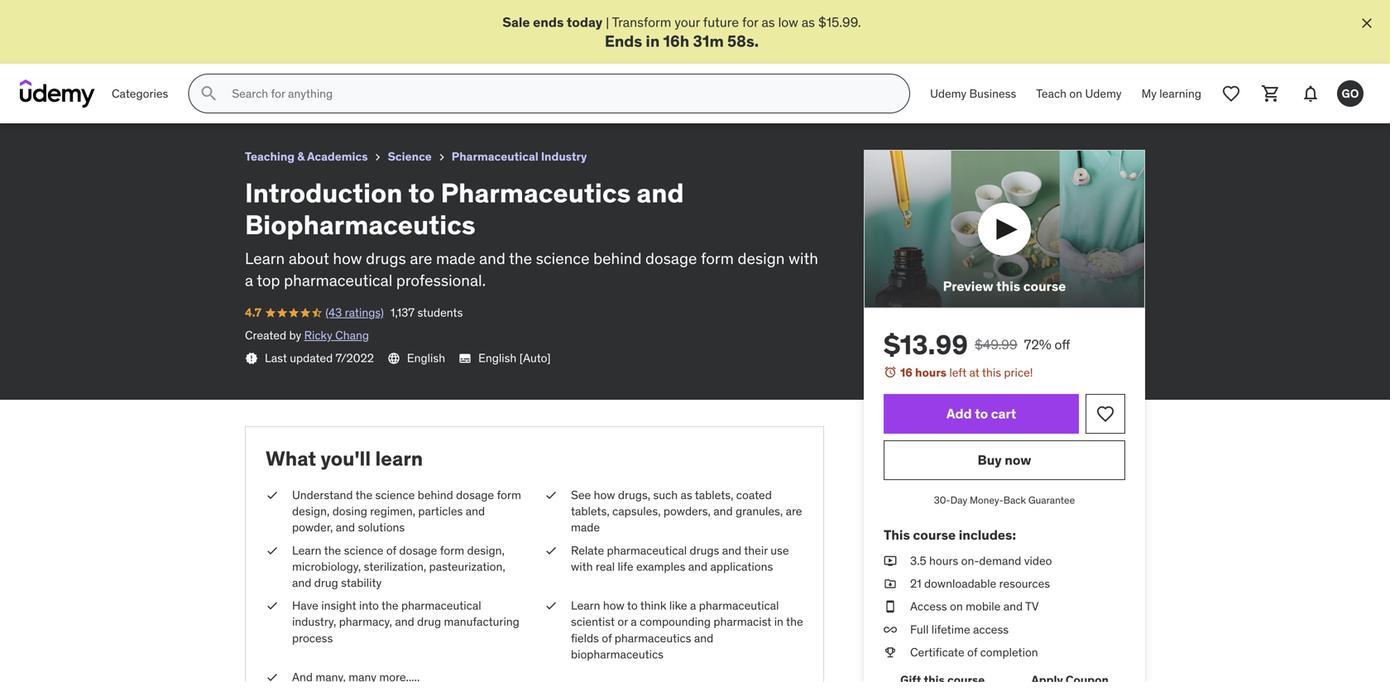 Task type: locate. For each thing, give the bounding box(es) containing it.
form up pasteurization,
[[440, 543, 465, 558]]

xsmall image
[[371, 151, 385, 164], [245, 352, 258, 365], [266, 487, 279, 503], [545, 487, 558, 503], [266, 543, 279, 559], [884, 553, 897, 569], [884, 576, 897, 592], [266, 669, 279, 682]]

0 horizontal spatial drug
[[314, 575, 338, 590]]

pharmaceutical inside relate pharmaceutical drugs and their use with real life examples and applications
[[607, 543, 687, 558]]

of up sterilization,
[[386, 543, 397, 558]]

1 horizontal spatial learn
[[292, 543, 322, 558]]

design, inside learn the science of dosage form design, microbiology, sterilization, pasteurization, and drug stability
[[467, 543, 505, 558]]

0 vertical spatial science
[[536, 248, 590, 268]]

how inside learn how to think like a pharmaceutical scientist or a compounding pharmacist in the fields of pharmaceutics and biopharmaceutics
[[603, 598, 625, 613]]

made inside see how drugs, such as tablets, coated tablets, capsules, powders, and granules, are made
[[571, 520, 600, 535]]

0 vertical spatial drug
[[314, 575, 338, 590]]

0 vertical spatial form
[[701, 248, 734, 268]]

with down relate
[[571, 559, 593, 574]]

drug left manufacturing
[[417, 614, 441, 629]]

form inside understand the science behind dosage form design, dosing regimen, particles and powder, and solutions
[[497, 488, 521, 503]]

biopharmaceutics
[[245, 208, 476, 241]]

tv
[[1026, 599, 1039, 614]]

science
[[536, 248, 590, 268], [375, 488, 415, 503], [344, 543, 384, 558]]

7/2022
[[336, 351, 374, 366]]

back
[[1004, 494, 1027, 507]]

1 udemy from the left
[[931, 86, 967, 101]]

0 horizontal spatial to
[[409, 176, 435, 209]]

drugs inside relate pharmaceutical drugs and their use with real life examples and applications
[[690, 543, 720, 558]]

to left cart
[[975, 405, 989, 422]]

0 vertical spatial on
[[1070, 86, 1083, 101]]

as right for
[[762, 14, 775, 31]]

xsmall image for learn the science of dosage form design, microbiology, sterilization, pasteurization, and drug stability
[[266, 543, 279, 559]]

completion
[[981, 645, 1039, 660]]

0 horizontal spatial design,
[[292, 504, 330, 519]]

with inside relate pharmaceutical drugs and their use with real life examples and applications
[[571, 559, 593, 574]]

tablets, up powders,
[[695, 488, 734, 503]]

.
[[755, 31, 759, 51]]

tablets,
[[695, 488, 734, 503], [571, 504, 610, 519]]

science inside understand the science behind dosage form design, dosing regimen, particles and powder, and solutions
[[375, 488, 415, 503]]

1 vertical spatial design,
[[467, 543, 505, 558]]

manufacturing
[[444, 614, 520, 629]]

compounding
[[640, 614, 711, 629]]

pharmaceutical up (43
[[284, 270, 393, 290]]

science up the regimen,
[[375, 488, 415, 503]]

drugs down biopharmaceutics
[[366, 248, 406, 268]]

insight
[[321, 598, 357, 613]]

to
[[409, 176, 435, 209], [975, 405, 989, 422], [627, 598, 638, 613]]

add
[[947, 405, 973, 422]]

ricky chang link
[[304, 328, 369, 343]]

1 horizontal spatial udemy
[[1086, 86, 1122, 101]]

udemy
[[931, 86, 967, 101], [1086, 86, 1122, 101]]

0 vertical spatial this
[[997, 278, 1021, 295]]

1 vertical spatial science
[[375, 488, 415, 503]]

you'll
[[321, 446, 371, 471]]

a left top
[[245, 270, 253, 290]]

1 horizontal spatial drugs
[[690, 543, 720, 558]]

made
[[436, 248, 476, 268], [571, 520, 600, 535]]

buy
[[978, 452, 1002, 469]]

0 horizontal spatial learn
[[245, 248, 285, 268]]

are inside "introduction to pharmaceutics and biopharmaceutics learn about how drugs are made and the science behind dosage form design with a top pharmaceutical professional."
[[410, 248, 432, 268]]

1 english from the left
[[407, 351, 446, 366]]

1 vertical spatial in
[[775, 614, 784, 629]]

1 vertical spatial dosage
[[456, 488, 494, 503]]

to down science link
[[409, 176, 435, 209]]

$15.99.
[[819, 14, 862, 31]]

0 vertical spatial hours
[[916, 365, 947, 380]]

0 horizontal spatial in
[[646, 31, 660, 51]]

pharmaceutical up pharmacist
[[699, 598, 779, 613]]

the right 'into'
[[382, 598, 399, 613]]

0 vertical spatial in
[[646, 31, 660, 51]]

form for understand the science behind dosage form design, dosing regimen, particles and powder, and solutions
[[497, 488, 521, 503]]

0 horizontal spatial on
[[950, 599, 963, 614]]

0 horizontal spatial as
[[681, 488, 693, 503]]

0 horizontal spatial tablets,
[[571, 504, 610, 519]]

1 vertical spatial made
[[571, 520, 600, 535]]

2 vertical spatial to
[[627, 598, 638, 613]]

udemy left business
[[931, 86, 967, 101]]

science inside learn the science of dosage form design, microbiology, sterilization, pasteurization, and drug stability
[[344, 543, 384, 558]]

to inside "introduction to pharmaceutics and biopharmaceutics learn about how drugs are made and the science behind dosage form design with a top pharmaceutical professional."
[[409, 176, 435, 209]]

2 horizontal spatial to
[[975, 405, 989, 422]]

pharmaceutical
[[284, 270, 393, 290], [607, 543, 687, 558], [402, 598, 482, 613], [699, 598, 779, 613]]

of inside learn the science of dosage form design, microbiology, sterilization, pasteurization, and drug stability
[[386, 543, 397, 558]]

behind inside "introduction to pharmaceutics and biopharmaceutics learn about how drugs are made and the science behind dosage form design with a top pharmaceutical professional."
[[594, 248, 642, 268]]

english
[[407, 351, 446, 366], [479, 351, 517, 366]]

drugs
[[366, 248, 406, 268], [690, 543, 720, 558]]

of
[[386, 543, 397, 558], [602, 631, 612, 646], [968, 645, 978, 660]]

understand the science behind dosage form design, dosing regimen, particles and powder, and solutions
[[292, 488, 521, 535]]

drug
[[314, 575, 338, 590], [417, 614, 441, 629]]

1 horizontal spatial a
[[631, 614, 637, 629]]

16
[[901, 365, 913, 380]]

biopharmaceutics
[[571, 647, 664, 662]]

full lifetime access
[[911, 622, 1009, 637]]

1 vertical spatial to
[[975, 405, 989, 422]]

sterilization,
[[364, 559, 427, 574]]

learn inside "introduction to pharmaceutics and biopharmaceutics learn about how drugs are made and the science behind dosage form design with a top pharmaceutical professional."
[[245, 248, 285, 268]]

course up 72%
[[1024, 278, 1067, 295]]

dosage inside learn the science of dosage form design, microbiology, sterilization, pasteurization, and drug stability
[[399, 543, 437, 558]]

made up professional.
[[436, 248, 476, 268]]

learning
[[1160, 86, 1202, 101]]

1 horizontal spatial made
[[571, 520, 600, 535]]

this right preview on the top of the page
[[997, 278, 1021, 295]]

0 horizontal spatial are
[[410, 248, 432, 268]]

2 horizontal spatial a
[[690, 598, 697, 613]]

pharmaceutical industry
[[452, 149, 587, 164]]

1 vertical spatial are
[[786, 504, 803, 519]]

72%
[[1025, 336, 1052, 353]]

the right pharmacist
[[787, 614, 804, 629]]

2 udemy from the left
[[1086, 86, 1122, 101]]

learn inside learn the science of dosage form design, microbiology, sterilization, pasteurization, and drug stability
[[292, 543, 322, 558]]

1 vertical spatial drugs
[[690, 543, 720, 558]]

0 horizontal spatial course
[[914, 526, 956, 543]]

are right the granules,
[[786, 504, 803, 519]]

english right course language icon
[[407, 351, 446, 366]]

design, inside understand the science behind dosage form design, dosing regimen, particles and powder, and solutions
[[292, 504, 330, 519]]

0 vertical spatial dosage
[[646, 248, 697, 268]]

1 horizontal spatial course
[[1024, 278, 1067, 295]]

english for english
[[407, 351, 446, 366]]

as right the low
[[802, 14, 815, 31]]

think
[[641, 598, 667, 613]]

this right at at the bottom right
[[983, 365, 1002, 380]]

1 vertical spatial on
[[950, 599, 963, 614]]

2 vertical spatial science
[[344, 543, 384, 558]]

1 vertical spatial learn
[[292, 543, 322, 558]]

hours right 3.5
[[930, 553, 959, 568]]

xsmall image for understand the science behind dosage form design, dosing regimen, particles and powder, and solutions
[[266, 487, 279, 503]]

how down biopharmaceutics
[[333, 248, 362, 268]]

0 vertical spatial tablets,
[[695, 488, 734, 503]]

and
[[637, 176, 684, 209], [479, 248, 506, 268], [466, 504, 485, 519], [714, 504, 733, 519], [336, 520, 355, 535], [723, 543, 742, 558], [689, 559, 708, 574], [292, 575, 312, 590], [1004, 599, 1023, 614], [395, 614, 415, 629], [695, 631, 714, 646]]

drugs,
[[618, 488, 651, 503]]

behind inside understand the science behind dosage form design, dosing regimen, particles and powder, and solutions
[[418, 488, 453, 503]]

submit search image
[[199, 84, 219, 104]]

in inside learn how to think like a pharmaceutical scientist or a compounding pharmacist in the fields of pharmaceutics and biopharmaceutics
[[775, 614, 784, 629]]

of down full lifetime access
[[968, 645, 978, 660]]

pharmaceutical up the examples
[[607, 543, 687, 558]]

1 horizontal spatial english
[[479, 351, 517, 366]]

1 vertical spatial how
[[594, 488, 616, 503]]

hours for 3.5
[[930, 553, 959, 568]]

2 vertical spatial dosage
[[399, 543, 437, 558]]

the inside learn the science of dosage form design, microbiology, sterilization, pasteurization, and drug stability
[[324, 543, 341, 558]]

hours for 16
[[916, 365, 947, 380]]

english right 'closed captions' 'image'
[[479, 351, 517, 366]]

form left design
[[701, 248, 734, 268]]

learn up scientist
[[571, 598, 601, 613]]

learn the science of dosage form design, microbiology, sterilization, pasteurization, and drug stability
[[292, 543, 506, 590]]

and inside learn the science of dosage form design, microbiology, sterilization, pasteurization, and drug stability
[[292, 575, 312, 590]]

0 vertical spatial with
[[789, 248, 819, 268]]

are inside see how drugs, such as tablets, coated tablets, capsules, powders, and granules, are made
[[786, 504, 803, 519]]

1 horizontal spatial with
[[789, 248, 819, 268]]

hours right 16
[[916, 365, 947, 380]]

go link
[[1331, 74, 1371, 114]]

21 downloadable resources
[[911, 576, 1051, 591]]

learn inside learn how to think like a pharmaceutical scientist or a compounding pharmacist in the fields of pharmaceutics and biopharmaceutics
[[571, 598, 601, 613]]

0 vertical spatial a
[[245, 270, 253, 290]]

students
[[418, 305, 463, 320]]

0 vertical spatial to
[[409, 176, 435, 209]]

1 vertical spatial form
[[497, 488, 521, 503]]

the down pharmaceutics
[[509, 248, 532, 268]]

wishlist image
[[1096, 404, 1116, 424]]

a
[[245, 270, 253, 290], [690, 598, 697, 613], [631, 614, 637, 629]]

notifications image
[[1301, 84, 1321, 104]]

dosage inside understand the science behind dosage form design, dosing regimen, particles and powder, and solutions
[[456, 488, 494, 503]]

science for of
[[344, 543, 384, 558]]

to up or in the bottom of the page
[[627, 598, 638, 613]]

3.5
[[911, 553, 927, 568]]

udemy left my
[[1086, 86, 1122, 101]]

to inside button
[[975, 405, 989, 422]]

full
[[911, 622, 929, 637]]

2 horizontal spatial learn
[[571, 598, 601, 613]]

wishlist image
[[1222, 84, 1242, 104]]

1 horizontal spatial dosage
[[456, 488, 494, 503]]

(43
[[326, 305, 342, 320]]

my
[[1142, 86, 1157, 101]]

fields
[[571, 631, 599, 646]]

0 vertical spatial made
[[436, 248, 476, 268]]

2 horizontal spatial as
[[802, 14, 815, 31]]

pharmaceutical up manufacturing
[[402, 598, 482, 613]]

hours
[[916, 365, 947, 380], [930, 553, 959, 568]]

form inside learn the science of dosage form design, microbiology, sterilization, pasteurization, and drug stability
[[440, 543, 465, 558]]

drug inside have insight into the pharmaceutical industry, pharmacy, and drug manufacturing process
[[417, 614, 441, 629]]

0 vertical spatial drugs
[[366, 248, 406, 268]]

0 vertical spatial are
[[410, 248, 432, 268]]

categories
[[112, 86, 168, 101]]

access on mobile and tv
[[911, 599, 1039, 614]]

this inside preview this course button
[[997, 278, 1021, 295]]

xsmall image for have insight into the pharmaceutical industry, pharmacy, and drug manufacturing process
[[266, 598, 279, 614]]

1 vertical spatial hours
[[930, 553, 959, 568]]

a right or in the bottom of the page
[[631, 614, 637, 629]]

made up relate
[[571, 520, 600, 535]]

categories button
[[102, 74, 178, 114]]

xsmall image
[[435, 151, 449, 164], [545, 543, 558, 559], [266, 598, 279, 614], [545, 598, 558, 614], [884, 599, 897, 615], [884, 622, 897, 638], [884, 644, 897, 661]]

udemy image
[[20, 80, 95, 108]]

how right see
[[594, 488, 616, 503]]

1 horizontal spatial form
[[497, 488, 521, 503]]

2 horizontal spatial dosage
[[646, 248, 697, 268]]

2 vertical spatial learn
[[571, 598, 601, 613]]

how up or in the bottom of the page
[[603, 598, 625, 613]]

1 horizontal spatial of
[[602, 631, 612, 646]]

pharmaceutics
[[615, 631, 692, 646]]

xsmall image for full lifetime access
[[884, 622, 897, 638]]

design, up powder,
[[292, 504, 330, 519]]

drugs up the applications on the right bottom
[[690, 543, 720, 558]]

resources
[[1000, 576, 1051, 591]]

1 horizontal spatial are
[[786, 504, 803, 519]]

learn up top
[[245, 248, 285, 268]]

0 horizontal spatial behind
[[418, 488, 453, 503]]

0 horizontal spatial with
[[571, 559, 593, 574]]

0 horizontal spatial made
[[436, 248, 476, 268]]

learn down powder,
[[292, 543, 322, 558]]

drug down "microbiology,"
[[314, 575, 338, 590]]

pharmaceutical inside learn how to think like a pharmaceutical scientist or a compounding pharmacist in the fields of pharmaceutics and biopharmaceutics
[[699, 598, 779, 613]]

examples
[[637, 559, 686, 574]]

udemy inside "link"
[[931, 86, 967, 101]]

top
[[257, 270, 280, 290]]

0 horizontal spatial form
[[440, 543, 465, 558]]

closed captions image
[[459, 352, 472, 365]]

0 vertical spatial how
[[333, 248, 362, 268]]

0 horizontal spatial english
[[407, 351, 446, 366]]

1 horizontal spatial drug
[[417, 614, 441, 629]]

on up full lifetime access
[[950, 599, 963, 614]]

0 horizontal spatial udemy
[[931, 86, 967, 101]]

1 horizontal spatial to
[[627, 598, 638, 613]]

1 horizontal spatial tablets,
[[695, 488, 734, 503]]

0 vertical spatial course
[[1024, 278, 1067, 295]]

0 horizontal spatial of
[[386, 543, 397, 558]]

1 vertical spatial with
[[571, 559, 593, 574]]

the up "dosing"
[[356, 488, 373, 503]]

learn
[[245, 248, 285, 268], [292, 543, 322, 558], [571, 598, 601, 613]]

mobile
[[966, 599, 1001, 614]]

science down solutions
[[344, 543, 384, 558]]

0 vertical spatial behind
[[594, 248, 642, 268]]

in right pharmacist
[[775, 614, 784, 629]]

1 horizontal spatial design,
[[467, 543, 505, 558]]

on right teach
[[1070, 86, 1083, 101]]

$13.99 $49.99 72% off
[[884, 328, 1071, 361]]

to for introduction
[[409, 176, 435, 209]]

2 vertical spatial a
[[631, 614, 637, 629]]

xsmall image for last updated 7/2022
[[245, 352, 258, 365]]

udemy business
[[931, 86, 1017, 101]]

preview this course
[[943, 278, 1067, 295]]

with right design
[[789, 248, 819, 268]]

1 vertical spatial behind
[[418, 488, 453, 503]]

0 vertical spatial learn
[[245, 248, 285, 268]]

2 english from the left
[[479, 351, 517, 366]]

1 horizontal spatial on
[[1070, 86, 1083, 101]]

1 vertical spatial drug
[[417, 614, 441, 629]]

transform
[[612, 14, 672, 31]]

demand
[[980, 553, 1022, 568]]

1 vertical spatial course
[[914, 526, 956, 543]]

21
[[911, 576, 922, 591]]

form left see
[[497, 488, 521, 503]]

science down pharmaceutics
[[536, 248, 590, 268]]

are up professional.
[[410, 248, 432, 268]]

design, up pasteurization,
[[467, 543, 505, 558]]

as up powders,
[[681, 488, 693, 503]]

1 horizontal spatial behind
[[594, 248, 642, 268]]

drug inside learn the science of dosage form design, microbiology, sterilization, pasteurization, and drug stability
[[314, 575, 338, 590]]

in inside sale ends today | transform your future for as low as $15.99. ends in 16h 31m 59s .
[[646, 31, 660, 51]]

the inside understand the science behind dosage form design, dosing regimen, particles and powder, and solutions
[[356, 488, 373, 503]]

2 horizontal spatial form
[[701, 248, 734, 268]]

1 vertical spatial this
[[983, 365, 1002, 380]]

see how drugs, such as tablets, coated tablets, capsules, powders, and granules, are made
[[571, 488, 803, 535]]

powders,
[[664, 504, 711, 519]]

tablets, down see
[[571, 504, 610, 519]]

4.7
[[245, 305, 262, 320]]

xsmall image for access on mobile and tv
[[884, 599, 897, 615]]

on for teach
[[1070, 86, 1083, 101]]

how inside see how drugs, such as tablets, coated tablets, capsules, powders, and granules, are made
[[594, 488, 616, 503]]

0 vertical spatial design,
[[292, 504, 330, 519]]

stability
[[341, 575, 382, 590]]

by
[[289, 328, 302, 343]]

1 horizontal spatial in
[[775, 614, 784, 629]]

today
[[567, 14, 603, 31]]

2 vertical spatial form
[[440, 543, 465, 558]]

dosage inside "introduction to pharmaceutics and biopharmaceutics learn about how drugs are made and the science behind dosage form design with a top pharmaceutical professional."
[[646, 248, 697, 268]]

low
[[779, 14, 799, 31]]

of up biopharmaceutics on the left of page
[[602, 631, 612, 646]]

1 horizontal spatial as
[[762, 14, 775, 31]]

0 horizontal spatial drugs
[[366, 248, 406, 268]]

their
[[744, 543, 768, 558]]

downloadable
[[925, 576, 997, 591]]

course up 3.5
[[914, 526, 956, 543]]

the up "microbiology,"
[[324, 543, 341, 558]]

2 vertical spatial how
[[603, 598, 625, 613]]

how for learn
[[603, 598, 625, 613]]

a right the like
[[690, 598, 697, 613]]

0 horizontal spatial a
[[245, 270, 253, 290]]

introduction to pharmaceutics and biopharmaceutics learn about how drugs are made and the science behind dosage form design with a top pharmaceutical professional.
[[245, 176, 819, 290]]

in down transform
[[646, 31, 660, 51]]

the inside have insight into the pharmaceutical industry, pharmacy, and drug manufacturing process
[[382, 598, 399, 613]]

0 horizontal spatial dosage
[[399, 543, 437, 558]]

16 hours left at this price!
[[901, 365, 1034, 380]]

as
[[762, 14, 775, 31], [802, 14, 815, 31], [681, 488, 693, 503]]



Task type: describe. For each thing, give the bounding box(es) containing it.
coated
[[737, 488, 772, 503]]

(43 ratings)
[[326, 305, 384, 320]]

scientist
[[571, 614, 615, 629]]

|
[[606, 14, 610, 31]]

Search for anything text field
[[229, 80, 890, 108]]

add to cart button
[[884, 394, 1080, 434]]

microbiology,
[[292, 559, 361, 574]]

particles
[[418, 504, 463, 519]]

1 vertical spatial tablets,
[[571, 504, 610, 519]]

ricky
[[304, 328, 333, 343]]

regimen,
[[370, 504, 416, 519]]

course inside button
[[1024, 278, 1067, 295]]

of inside learn how to think like a pharmaceutical scientist or a compounding pharmacist in the fields of pharmaceutics and biopharmaceutics
[[602, 631, 612, 646]]

dosing
[[333, 504, 367, 519]]

with inside "introduction to pharmaceutics and biopharmaceutics learn about how drugs are made and the science behind dosage form design with a top pharmaceutical professional."
[[789, 248, 819, 268]]

form inside "introduction to pharmaceutics and biopharmaceutics learn about how drugs are made and the science behind dosage form design with a top pharmaceutical professional."
[[701, 248, 734, 268]]

teaching & academics link
[[245, 147, 368, 167]]

close image
[[1359, 15, 1376, 31]]

design, for learn the science of dosage form design, microbiology, sterilization, pasteurization, and drug stability
[[467, 543, 505, 558]]

design, for understand the science behind dosage form design, dosing regimen, particles and powder, and solutions
[[292, 504, 330, 519]]

or
[[618, 614, 628, 629]]

16h 31m 59s
[[664, 31, 755, 51]]

includes:
[[959, 526, 1017, 543]]

as inside see how drugs, such as tablets, coated tablets, capsules, powders, and granules, are made
[[681, 488, 693, 503]]

udemy business link
[[921, 74, 1027, 114]]

access
[[974, 622, 1009, 637]]

dosage for understand the science behind dosage form design, dosing regimen, particles and powder, and solutions
[[456, 488, 494, 503]]

pharmacist
[[714, 614, 772, 629]]

how inside "introduction to pharmaceutics and biopharmaceutics learn about how drugs are made and the science behind dosage form design with a top pharmaceutical professional."
[[333, 248, 362, 268]]

shopping cart with 0 items image
[[1262, 84, 1282, 104]]

have insight into the pharmaceutical industry, pharmacy, and drug manufacturing process
[[292, 598, 520, 646]]

certificate
[[911, 645, 965, 660]]

solutions
[[358, 520, 405, 535]]

learn for learn how to think like a pharmaceutical scientist or a compounding pharmacist in the fields of pharmaceutics and biopharmaceutics
[[571, 598, 601, 613]]

real
[[596, 559, 615, 574]]

xsmall image for 3.5 hours on-demand video
[[884, 553, 897, 569]]

use
[[771, 543, 789, 558]]

alarm image
[[884, 365, 897, 379]]

[auto]
[[520, 351, 551, 366]]

$13.99
[[884, 328, 969, 361]]

1 vertical spatial a
[[690, 598, 697, 613]]

learn
[[375, 446, 423, 471]]

ends
[[533, 14, 564, 31]]

made inside "introduction to pharmaceutics and biopharmaceutics learn about how drugs are made and the science behind dosage form design with a top pharmaceutical professional."
[[436, 248, 476, 268]]

the inside "introduction to pharmaceutics and biopharmaceutics learn about how drugs are made and the science behind dosage form design with a top pharmaceutical professional."
[[509, 248, 532, 268]]

ends
[[605, 31, 643, 51]]

professional.
[[396, 270, 486, 290]]

and inside have insight into the pharmaceutical industry, pharmacy, and drug manufacturing process
[[395, 614, 415, 629]]

how for see
[[594, 488, 616, 503]]

relate
[[571, 543, 605, 558]]

your
[[675, 14, 700, 31]]

capsules,
[[613, 504, 661, 519]]

learn how to think like a pharmaceutical scientist or a compounding pharmacist in the fields of pharmaceutics and biopharmaceutics
[[571, 598, 804, 662]]

ratings)
[[345, 305, 384, 320]]

cart
[[992, 405, 1017, 422]]

xsmall image for see how drugs, such as tablets, coated tablets, capsules, powders, and granules, are made
[[545, 487, 558, 503]]

created
[[245, 328, 287, 343]]

granules,
[[736, 504, 783, 519]]

to inside learn how to think like a pharmaceutical scientist or a compounding pharmacist in the fields of pharmaceutics and biopharmaceutics
[[627, 598, 638, 613]]

30-day money-back guarantee
[[935, 494, 1076, 507]]

science inside "introduction to pharmaceutics and biopharmaceutics learn about how drugs are made and the science behind dosage form design with a top pharmaceutical professional."
[[536, 248, 590, 268]]

english for english [auto]
[[479, 351, 517, 366]]

to for add
[[975, 405, 989, 422]]

and inside see how drugs, such as tablets, coated tablets, capsules, powders, and granules, are made
[[714, 504, 733, 519]]

form for learn the science of dosage form design, microbiology, sterilization, pasteurization, and drug stability
[[440, 543, 465, 558]]

price!
[[1005, 365, 1034, 380]]

academics
[[307, 149, 368, 164]]

pharmaceutical inside "introduction to pharmaceutics and biopharmaceutics learn about how drugs are made and the science behind dosage form design with a top pharmaceutical professional."
[[284, 270, 393, 290]]

future
[[704, 14, 739, 31]]

left
[[950, 365, 967, 380]]

drugs inside "introduction to pharmaceutics and biopharmaceutics learn about how drugs are made and the science behind dosage form design with a top pharmaceutical professional."
[[366, 248, 406, 268]]

3.5 hours on-demand video
[[911, 553, 1053, 568]]

on-
[[962, 553, 980, 568]]

this course includes:
[[884, 526, 1017, 543]]

preview this course button
[[864, 150, 1146, 308]]

1,137
[[391, 305, 415, 320]]

into
[[359, 598, 379, 613]]

day
[[951, 494, 968, 507]]

now
[[1005, 452, 1032, 469]]

life
[[618, 559, 634, 574]]

updated
[[290, 351, 333, 366]]

pharmaceutical inside have insight into the pharmaceutical industry, pharmacy, and drug manufacturing process
[[402, 598, 482, 613]]

xsmall image for learn how to think like a pharmaceutical scientist or a compounding pharmacist in the fields of pharmaceutics and biopharmaceutics
[[545, 598, 558, 614]]

a inside "introduction to pharmaceutics and biopharmaceutics learn about how drugs are made and the science behind dosage form design with a top pharmaceutical professional."
[[245, 270, 253, 290]]

on for access
[[950, 599, 963, 614]]

money-
[[970, 494, 1004, 507]]

xsmall image for certificate of completion
[[884, 644, 897, 661]]

go
[[1342, 86, 1360, 101]]

30-
[[935, 494, 951, 507]]

2 horizontal spatial of
[[968, 645, 978, 660]]

last updated 7/2022
[[265, 351, 374, 366]]

understand
[[292, 488, 353, 503]]

the inside learn how to think like a pharmaceutical scientist or a compounding pharmacist in the fields of pharmaceutics and biopharmaceutics
[[787, 614, 804, 629]]

created by ricky chang
[[245, 328, 369, 343]]

my learning link
[[1132, 74, 1212, 114]]

1,137 students
[[391, 305, 463, 320]]

sale ends today | transform your future for as low as $15.99. ends in 16h 31m 59s .
[[503, 14, 862, 51]]

add to cart
[[947, 405, 1017, 422]]

preview
[[943, 278, 994, 295]]

pasteurization,
[[429, 559, 506, 574]]

and inside learn how to think like a pharmaceutical scientist or a compounding pharmacist in the fields of pharmaceutics and biopharmaceutics
[[695, 631, 714, 646]]

like
[[670, 598, 688, 613]]

access
[[911, 599, 948, 614]]

see
[[571, 488, 591, 503]]

pharmaceutical
[[452, 149, 539, 164]]

business
[[970, 86, 1017, 101]]

about
[[289, 248, 329, 268]]

powder,
[[292, 520, 333, 535]]

course language image
[[387, 352, 401, 365]]

science for behind
[[375, 488, 415, 503]]

learn for learn the science of dosage form design, microbiology, sterilization, pasteurization, and drug stability
[[292, 543, 322, 558]]

xsmall image for 21 downloadable resources
[[884, 576, 897, 592]]

science
[[388, 149, 432, 164]]

dosage for learn the science of dosage form design, microbiology, sterilization, pasteurization, and drug stability
[[399, 543, 437, 558]]

xsmall image for relate pharmaceutical drugs and their use with real life examples and applications
[[545, 543, 558, 559]]

science link
[[388, 147, 432, 167]]

sale
[[503, 14, 530, 31]]



Task type: vqa. For each thing, say whether or not it's contained in the screenshot.
the right More
no



